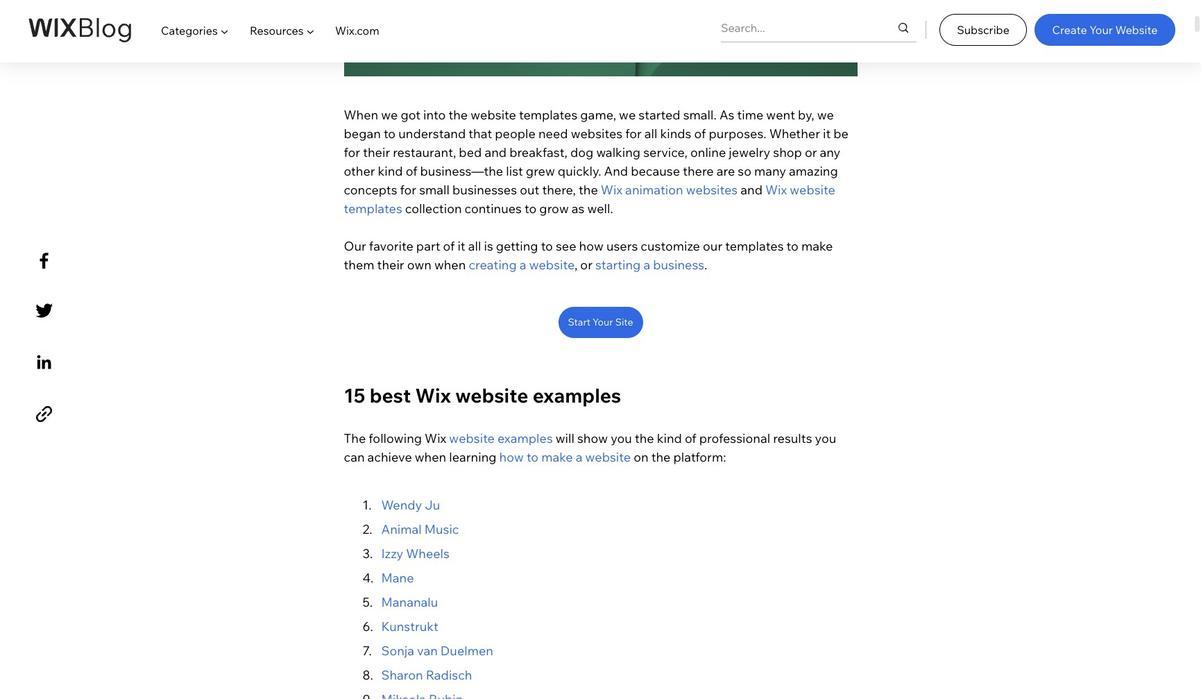 Task type: locate. For each thing, give the bounding box(es) containing it.
0 vertical spatial their
[[363, 144, 390, 160]]

0 horizontal spatial and
[[485, 144, 507, 160]]

all inside when we got into the website templates game, we started small. as time went by, we began to understand that people need websites for all kinds of purposes. whether it be for their restaurant, bed and breakfast, dog walking service, online jewelry shop or any other kind of business—the list grew quickly. and because there are so many amazing concepts for small businesses out there, the
[[645, 126, 658, 141]]

it left is
[[458, 238, 466, 254]]

when we got into the website templates game, we started small. as time went by, we began to understand that people need websites for all kinds of purposes. whether it be for their restaurant, bed and breakfast, dog walking service, online jewelry shop or any other kind of business—the list grew quickly. and because there are so many amazing concepts for small businesses out there, the
[[344, 107, 852, 198]]

1 vertical spatial for
[[344, 144, 360, 160]]

started
[[639, 107, 681, 123]]

to
[[384, 126, 396, 141], [525, 200, 537, 216], [541, 238, 553, 254], [787, 238, 799, 254], [527, 449, 539, 465]]

websites down game,
[[571, 126, 623, 141]]

0 horizontal spatial a
[[520, 257, 527, 273]]

templates right our
[[726, 238, 784, 254]]

part
[[416, 238, 440, 254]]

website inside "wix website templates"
[[790, 182, 836, 198]]

2 vertical spatial for
[[400, 182, 417, 198]]

1 horizontal spatial your
[[1090, 23, 1113, 37]]

2 horizontal spatial templates
[[726, 238, 784, 254]]

None search field
[[721, 14, 917, 42]]

websites
[[571, 126, 623, 141], [686, 182, 738, 198]]

wendy
[[381, 497, 422, 513]]

best
[[370, 383, 411, 407]]

0 horizontal spatial or
[[581, 257, 593, 273]]

0 horizontal spatial for
[[344, 144, 360, 160]]

that
[[469, 126, 492, 141]]

of right part
[[443, 238, 455, 254]]

how up creating a website , or starting a business .
[[579, 238, 604, 254]]

1 vertical spatial websites
[[686, 182, 738, 198]]

0 vertical spatial websites
[[571, 126, 623, 141]]

or up amazing
[[805, 144, 817, 160]]

the inside will show you the kind of professional results you can achieve when learning
[[635, 430, 654, 446]]

examples left 'will'
[[498, 430, 553, 446]]

dog
[[571, 144, 594, 160]]

1 horizontal spatial kind
[[657, 430, 682, 446]]

wix animation websites and
[[601, 182, 766, 198]]

templates down concepts
[[344, 200, 402, 216]]

0 vertical spatial when
[[434, 257, 466, 273]]

resources
[[250, 24, 304, 37]]

wendy ju link
[[381, 497, 440, 513]]

getting
[[496, 238, 538, 254]]

0 horizontal spatial ▼
[[220, 24, 229, 37]]

shop
[[773, 144, 802, 160]]

kinds
[[661, 126, 692, 141]]

how
[[579, 238, 604, 254], [500, 449, 524, 465]]

0 horizontal spatial it
[[458, 238, 466, 254]]

izzy wheels link
[[381, 545, 453, 561]]

1 horizontal spatial and
[[741, 182, 763, 198]]

wix website templates
[[344, 182, 838, 216]]

when down the following wix website examples
[[415, 449, 446, 465]]

examples for the following wix website examples
[[498, 430, 553, 446]]

breakfast,
[[510, 144, 568, 160]]

creating a website , or starting a business .
[[469, 257, 710, 273]]

1 vertical spatial how
[[500, 449, 524, 465]]

your inside "button"
[[593, 316, 613, 328]]

▼ right resources
[[306, 24, 315, 37]]

and down that
[[485, 144, 507, 160]]

be
[[834, 126, 849, 141]]

wix inside "wix website templates"
[[766, 182, 787, 198]]

concepts
[[344, 182, 397, 198]]

website
[[471, 107, 516, 123], [790, 182, 836, 198], [529, 257, 575, 273], [455, 383, 529, 407], [449, 430, 495, 446], [586, 449, 631, 465]]

1 horizontal spatial it
[[823, 126, 831, 141]]

of inside will show you the kind of professional results you can achieve when learning
[[685, 430, 697, 446]]

website down show
[[586, 449, 631, 465]]

mananalu
[[381, 594, 441, 610]]

your left site
[[593, 316, 613, 328]]

professional
[[700, 430, 771, 446]]

other
[[344, 163, 375, 179]]

1 horizontal spatial all
[[645, 126, 658, 141]]

0 vertical spatial all
[[645, 126, 658, 141]]

of inside our favorite part of it all is getting to see how users customize our templates to make them their own when
[[443, 238, 455, 254]]

websites inside when we got into the website templates game, we started small. as time went by, we began to understand that people need websites for all kinds of purposes. whether it be for their restaurant, bed and breakfast, dog walking service, online jewelry shop or any other kind of business—the list grew quickly. and because there are so many amazing concepts for small businesses out there, the
[[571, 126, 623, 141]]

15
[[344, 383, 365, 407]]

1 ▼ from the left
[[220, 24, 229, 37]]

.
[[705, 257, 708, 273]]

websites down there
[[686, 182, 738, 198]]

when
[[434, 257, 466, 273], [415, 449, 446, 465]]

animation
[[626, 182, 684, 198]]

1 vertical spatial kind
[[657, 430, 682, 446]]

wix down and
[[601, 182, 623, 198]]

1 vertical spatial it
[[458, 238, 466, 254]]

1 horizontal spatial make
[[802, 238, 833, 254]]

0 vertical spatial templates
[[519, 107, 578, 123]]

1 vertical spatial when
[[415, 449, 446, 465]]

create your website link
[[1035, 14, 1176, 46]]

1 horizontal spatial templates
[[519, 107, 578, 123]]

sharon radisch link
[[381, 667, 475, 683]]

0 horizontal spatial you
[[611, 430, 632, 446]]

sonja van duelmen link
[[381, 643, 494, 659]]

0 horizontal spatial we
[[381, 107, 398, 123]]

1 you from the left
[[611, 430, 632, 446]]

your right create
[[1090, 23, 1113, 37]]

▼ right categories
[[220, 24, 229, 37]]

favorite
[[369, 238, 414, 254]]

your for start
[[593, 316, 613, 328]]

small.
[[684, 107, 717, 123]]

the
[[344, 430, 366, 446]]

their
[[363, 144, 390, 160], [377, 257, 404, 273]]

a down getting
[[520, 257, 527, 273]]

you right results
[[815, 430, 837, 446]]

need
[[539, 126, 568, 141]]

0 vertical spatial examples
[[533, 383, 621, 407]]

0 horizontal spatial make
[[542, 449, 573, 465]]

templates up need
[[519, 107, 578, 123]]

1 we from the left
[[381, 107, 398, 123]]

make
[[802, 238, 833, 254], [542, 449, 573, 465]]

0 vertical spatial how
[[579, 238, 604, 254]]

0 vertical spatial your
[[1090, 23, 1113, 37]]

a down show
[[576, 449, 583, 465]]

wix.com
[[335, 24, 379, 37]]

0 vertical spatial or
[[805, 144, 817, 160]]

2 vertical spatial templates
[[726, 238, 784, 254]]

website up that
[[471, 107, 516, 123]]

for up walking
[[626, 126, 642, 141]]

2 horizontal spatial we
[[817, 107, 834, 123]]

their inside when we got into the website templates game, we started small. as time went by, we began to understand that people need websites for all kinds of purposes. whether it be for their restaurant, bed and breakfast, dog walking service, online jewelry shop or any other kind of business—the list grew quickly. and because there are so many amazing concepts for small businesses out there, the
[[363, 144, 390, 160]]

you up how to make a website on the platform:
[[611, 430, 632, 446]]

1 horizontal spatial we
[[619, 107, 636, 123]]

1 horizontal spatial for
[[400, 182, 417, 198]]

music
[[425, 521, 459, 537]]

share article on linkedin image
[[32, 350, 56, 374]]

their down began
[[363, 144, 390, 160]]

how inside our favorite part of it all is getting to see how users customize our templates to make them their own when
[[579, 238, 604, 254]]

0 vertical spatial make
[[802, 238, 833, 254]]

all
[[645, 126, 658, 141], [468, 238, 481, 254]]

1 horizontal spatial how
[[579, 238, 604, 254]]

their down favorite
[[377, 257, 404, 273]]

make inside our favorite part of it all is getting to see how users customize our templates to make them their own when
[[802, 238, 833, 254]]

wix website examples image
[[344, 0, 858, 76]]

how to make a website on the platform:
[[500, 449, 726, 465]]

van
[[417, 643, 438, 659]]

show
[[578, 430, 608, 446]]

0 horizontal spatial how
[[500, 449, 524, 465]]

out
[[520, 182, 540, 198]]

restaurant,
[[393, 144, 456, 160]]

kind up platform:
[[657, 430, 682, 446]]

wix right best
[[415, 383, 451, 407]]

0 vertical spatial for
[[626, 126, 642, 141]]

mananalu link
[[381, 594, 441, 610]]

1 horizontal spatial websites
[[686, 182, 738, 198]]

the up on
[[635, 430, 654, 446]]

and down the so
[[741, 182, 763, 198]]

0 vertical spatial and
[[485, 144, 507, 160]]

0 horizontal spatial all
[[468, 238, 481, 254]]

mane
[[381, 570, 417, 586]]

▼
[[220, 24, 229, 37], [306, 24, 315, 37]]

how down website examples link
[[500, 449, 524, 465]]

1 horizontal spatial ▼
[[306, 24, 315, 37]]

ju
[[425, 497, 440, 513]]

all left is
[[468, 238, 481, 254]]

when inside will show you the kind of professional results you can achieve when learning
[[415, 449, 446, 465]]

it left be
[[823, 126, 831, 141]]

of up platform:
[[685, 430, 697, 446]]

website inside when we got into the website templates game, we started small. as time went by, we began to understand that people need websites for all kinds of purposes. whether it be for their restaurant, bed and breakfast, dog walking service, online jewelry shop or any other kind of business—the list grew quickly. and because there are so many amazing concepts for small businesses out there, the
[[471, 107, 516, 123]]

we right game,
[[619, 107, 636, 123]]

0 horizontal spatial templates
[[344, 200, 402, 216]]

categories
[[161, 24, 218, 37]]

when down part
[[434, 257, 466, 273]]

subscribe link
[[940, 14, 1027, 46]]

1 vertical spatial examples
[[498, 430, 553, 446]]

1 vertical spatial their
[[377, 257, 404, 273]]

0 vertical spatial kind
[[378, 163, 403, 179]]

sharon
[[381, 667, 423, 683]]

1 horizontal spatial you
[[815, 430, 837, 446]]

1 vertical spatial and
[[741, 182, 763, 198]]

we right by,
[[817, 107, 834, 123]]

for left small
[[400, 182, 417, 198]]

0 horizontal spatial websites
[[571, 126, 623, 141]]

1 horizontal spatial or
[[805, 144, 817, 160]]

the right "into"
[[449, 107, 468, 123]]

users
[[607, 238, 638, 254]]

we left got at the top of page
[[381, 107, 398, 123]]

2 horizontal spatial for
[[626, 126, 642, 141]]

there,
[[542, 182, 576, 198]]

wix
[[601, 182, 623, 198], [766, 182, 787, 198], [415, 383, 451, 407], [425, 430, 447, 446]]

or inside when we got into the website templates game, we started small. as time went by, we began to understand that people need websites for all kinds of purposes. whether it be for their restaurant, bed and breakfast, dog walking service, online jewelry shop or any other kind of business—the list grew quickly. and because there are so many amazing concepts for small businesses out there, the
[[805, 144, 817, 160]]

of
[[695, 126, 706, 141], [406, 163, 418, 179], [443, 238, 455, 254], [685, 430, 697, 446]]

kind up concepts
[[378, 163, 403, 179]]

their inside our favorite part of it all is getting to see how users customize our templates to make them their own when
[[377, 257, 404, 273]]

0 horizontal spatial kind
[[378, 163, 403, 179]]

there
[[683, 163, 714, 179]]

into
[[423, 107, 446, 123]]

and
[[604, 163, 628, 179]]

1 vertical spatial all
[[468, 238, 481, 254]]

all down started
[[645, 126, 658, 141]]

▼ for resources  ▼
[[306, 24, 315, 37]]

the
[[449, 107, 468, 123], [579, 182, 598, 198], [635, 430, 654, 446], [652, 449, 671, 465]]

will
[[556, 430, 575, 446]]

2 ▼ from the left
[[306, 24, 315, 37]]

copy link of the article image
[[32, 402, 56, 426], [32, 402, 56, 426]]

it inside our favorite part of it all is getting to see how users customize our templates to make them their own when
[[458, 238, 466, 254]]

businesses
[[453, 182, 517, 198]]

or right ,
[[581, 257, 593, 273]]

1 vertical spatial templates
[[344, 200, 402, 216]]

of down restaurant,
[[406, 163, 418, 179]]

izzy wheels
[[381, 545, 453, 561]]

0 horizontal spatial your
[[593, 316, 613, 328]]

0 vertical spatial it
[[823, 126, 831, 141]]

examples up 'will'
[[533, 383, 621, 407]]

wix down many
[[766, 182, 787, 198]]

well.
[[588, 200, 614, 216]]

1 vertical spatial your
[[593, 316, 613, 328]]

website down amazing
[[790, 182, 836, 198]]

share article on facebook image
[[32, 249, 56, 273], [32, 249, 56, 273]]

learning
[[449, 449, 497, 465]]

a right the starting
[[644, 257, 651, 273]]

when inside our favorite part of it all is getting to see how users customize our templates to make them their own when
[[434, 257, 466, 273]]

amazing
[[789, 163, 838, 179]]

will show you the kind of professional results you can achieve when learning
[[344, 430, 839, 465]]

for up other
[[344, 144, 360, 160]]

and
[[485, 144, 507, 160], [741, 182, 763, 198]]

subscribe
[[957, 23, 1010, 37]]



Task type: describe. For each thing, give the bounding box(es) containing it.
1 vertical spatial or
[[581, 257, 593, 273]]

jewelry
[[729, 144, 771, 160]]

purposes.
[[709, 126, 767, 141]]

quickly.
[[558, 163, 602, 179]]

wix animation websites link
[[601, 182, 738, 198]]

went
[[767, 107, 795, 123]]

all inside our favorite part of it all is getting to see how users customize our templates to make them their own when
[[468, 238, 481, 254]]

how to make a website link
[[500, 449, 631, 465]]

them
[[344, 257, 375, 273]]

as
[[720, 107, 735, 123]]

kind inside when we got into the website templates game, we started small. as time went by, we began to understand that people need websites for all kinds of purposes. whether it be for their restaurant, bed and breakfast, dog walking service, online jewelry shop or any other kind of business—the list grew quickly. and because there are so many amazing concepts for small businesses out there, the
[[378, 163, 403, 179]]

1 horizontal spatial a
[[576, 449, 583, 465]]

our favorite part of it all is getting to see how users customize our templates to make them their own when
[[344, 238, 836, 273]]

wix right following at the bottom of page
[[425, 430, 447, 446]]

walking
[[597, 144, 641, 160]]

began
[[344, 126, 381, 141]]

achieve
[[368, 449, 412, 465]]

wendy ju
[[381, 497, 440, 513]]

whether
[[770, 126, 820, 141]]

many
[[755, 163, 786, 179]]

kunstrukt link
[[381, 618, 439, 634]]

sharon radisch
[[381, 667, 475, 683]]

sonja van duelmen
[[381, 643, 494, 659]]

by,
[[798, 107, 815, 123]]

website down see
[[529, 257, 575, 273]]

wix website templates link
[[344, 182, 838, 216]]

continues
[[465, 200, 522, 216]]

mane link
[[381, 570, 417, 586]]

on
[[634, 449, 649, 465]]

the down quickly.
[[579, 182, 598, 198]]

wix.com link
[[325, 11, 390, 50]]

it inside when we got into the website templates game, we started small. as time went by, we began to understand that people need websites for all kinds of purposes. whether it be for their restaurant, bed and breakfast, dog walking service, online jewelry shop or any other kind of business—the list grew quickly. and because there are so many amazing concepts for small businesses out there, the
[[823, 126, 831, 141]]

your for create
[[1090, 23, 1113, 37]]

website examples link
[[449, 430, 553, 446]]

start your site
[[568, 316, 633, 328]]

to inside when we got into the website templates game, we started small. as time went by, we began to understand that people need websites for all kinds of purposes. whether it be for their restaurant, bed and breakfast, dog walking service, online jewelry shop or any other kind of business—the list grew quickly. and because there are so many amazing concepts for small businesses out there, the
[[384, 126, 396, 141]]

when
[[344, 107, 378, 123]]

see
[[556, 238, 577, 254]]

service,
[[644, 144, 688, 160]]

2 horizontal spatial a
[[644, 257, 651, 273]]

creating
[[469, 257, 517, 273]]

as
[[572, 200, 585, 216]]

are
[[717, 163, 735, 179]]

our
[[703, 238, 723, 254]]

results
[[773, 430, 812, 446]]

business
[[653, 257, 705, 273]]

create
[[1053, 23, 1087, 37]]

radisch
[[426, 667, 472, 683]]

share article on twitter image
[[32, 299, 56, 323]]

sonja
[[381, 643, 414, 659]]

website up the learning
[[449, 430, 495, 446]]

online
[[691, 144, 726, 160]]

got
[[401, 107, 421, 123]]

creating a website link
[[469, 257, 575, 273]]

small
[[419, 182, 450, 198]]

2 we from the left
[[619, 107, 636, 123]]

examples for 15 best wix website examples
[[533, 383, 621, 407]]

and inside when we got into the website templates game, we started small. as time went by, we began to understand that people need websites for all kinds of purposes. whether it be for their restaurant, bed and breakfast, dog walking service, online jewelry shop or any other kind of business—the list grew quickly. and because there are so many amazing concepts for small businesses out there, the
[[485, 144, 507, 160]]

platform:
[[674, 449, 726, 465]]

bed
[[459, 144, 482, 160]]

1 vertical spatial make
[[542, 449, 573, 465]]

templates inside our favorite part of it all is getting to see how users customize our templates to make them their own when
[[726, 238, 784, 254]]

categories ▼
[[161, 24, 229, 37]]

site
[[615, 316, 633, 328]]

people
[[495, 126, 536, 141]]

animal
[[381, 521, 422, 537]]

▼ for categories ▼
[[220, 24, 229, 37]]

of down the small.
[[695, 126, 706, 141]]

collection
[[405, 200, 462, 216]]

game,
[[581, 107, 616, 123]]

kind inside will show you the kind of professional results you can achieve when learning
[[657, 430, 682, 446]]

create your website
[[1053, 23, 1158, 37]]

share article on linkedin image
[[32, 350, 56, 374]]

15 best wix website examples
[[344, 383, 621, 407]]

,
[[575, 257, 578, 273]]

2 you from the left
[[815, 430, 837, 446]]

list
[[506, 163, 523, 179]]

following
[[369, 430, 422, 446]]

animal music link
[[381, 521, 459, 537]]

can
[[344, 449, 365, 465]]

izzy
[[381, 545, 403, 561]]

share article on twitter image
[[32, 299, 56, 323]]

templates inside "wix website templates"
[[344, 200, 402, 216]]

start your site button
[[558, 307, 643, 338]]

templates inside when we got into the website templates game, we started small. as time went by, we began to understand that people need websites for all kinds of purposes. whether it be for their restaurant, bed and breakfast, dog walking service, online jewelry shop or any other kind of business—the list grew quickly. and because there are so many amazing concepts for small businesses out there, the
[[519, 107, 578, 123]]

starting
[[596, 257, 641, 273]]

so
[[738, 163, 752, 179]]

business—the
[[420, 163, 503, 179]]

grew
[[526, 163, 555, 179]]

website up website examples link
[[455, 383, 529, 407]]

3 we from the left
[[817, 107, 834, 123]]

own
[[407, 257, 432, 273]]

the right on
[[652, 449, 671, 465]]

the following wix website examples
[[344, 430, 553, 446]]

Search... search field
[[721, 14, 870, 42]]

resources  ▼
[[250, 24, 315, 37]]

understand
[[399, 126, 466, 141]]

kunstrukt
[[381, 618, 439, 634]]



Task type: vqa. For each thing, say whether or not it's contained in the screenshot.


